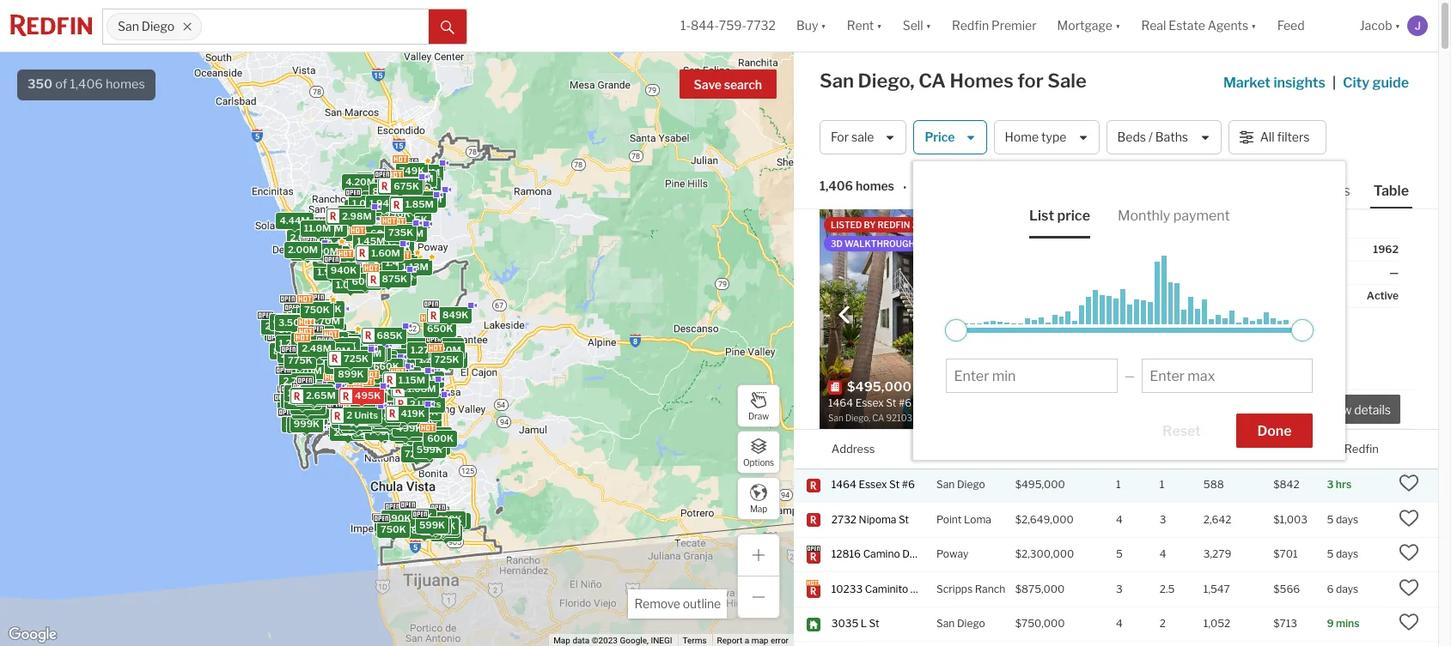 Task type: locate. For each thing, give the bounding box(es) containing it.
1-844-759-7732
[[680, 18, 776, 33]]

1 vertical spatial 1,406
[[820, 179, 853, 194]]

1 days from the top
[[1336, 514, 1358, 527]]

redfin down ft.
[[1146, 266, 1178, 279]]

▾ for buy ▾
[[821, 18, 826, 33]]

buy ▾ button
[[786, 0, 837, 52]]

425k up 1.99m at the left
[[372, 364, 398, 376]]

925k up 669k
[[407, 377, 432, 389]]

2 horizontal spatial 675k
[[434, 527, 459, 539]]

favorite this home image for 6 days
[[1399, 578, 1419, 599]]

0 vertical spatial 3.35m
[[313, 223, 343, 235]]

1.40m
[[314, 325, 343, 337], [330, 393, 359, 406], [354, 394, 383, 406], [375, 418, 404, 430]]

1 horizontal spatial 485k
[[385, 512, 411, 524]]

5 down 3 hrs
[[1327, 514, 1334, 527]]

2 ▾ from the left
[[876, 18, 882, 33]]

sq.ft. button
[[1203, 430, 1233, 469]]

heading
[[828, 379, 968, 425]]

days for $701
[[1336, 548, 1358, 561]]

▾ inside "dropdown button"
[[1251, 18, 1257, 33]]

759-
[[719, 18, 746, 33]]

649k
[[346, 419, 372, 431]]

1.90m up 389k
[[388, 369, 417, 381]]

©2023
[[592, 637, 618, 646]]

1.13m down 1.31m
[[402, 261, 429, 273]]

850k
[[395, 180, 421, 192], [381, 387, 408, 399]]

redfin inside 'button'
[[1344, 442, 1379, 456]]

1 vertical spatial 845k
[[411, 525, 437, 537]]

0 horizontal spatial 2.60m
[[342, 418, 372, 430]]

0 horizontal spatial redfin
[[952, 18, 989, 33]]

2 favorite this home image from the top
[[1399, 578, 1419, 599]]

1 vertical spatial 960k
[[398, 430, 424, 442]]

2 vertical spatial favorite this home image
[[1399, 613, 1419, 633]]

minimum price slider
[[945, 320, 968, 342]]

5 for 3,279
[[1327, 548, 1334, 561]]

0 horizontal spatial 485k
[[340, 418, 366, 430]]

4.36m
[[291, 313, 321, 325]]

redfin premier
[[952, 18, 1037, 33]]

st right nipoma
[[899, 514, 909, 527]]

1 vertical spatial 2.60m
[[342, 418, 372, 430]]

500k
[[380, 228, 406, 240], [311, 389, 337, 401]]

479k
[[388, 412, 414, 424]]

favorite button image
[[1082, 214, 1112, 243]]

hoa
[[1130, 290, 1152, 302]]

homes
[[106, 76, 145, 92], [856, 179, 894, 194]]

0 vertical spatial favorite this home image
[[1399, 474, 1419, 494]]

diego for 1464 essex st #6
[[957, 479, 985, 492]]

4 up the 2.5
[[1160, 548, 1166, 561]]

▾ left user photo
[[1395, 18, 1400, 33]]

remove outline
[[634, 597, 721, 612]]

365k
[[371, 412, 397, 424]]

0 vertical spatial 575k
[[334, 376, 360, 388]]

504k
[[314, 359, 340, 371]]

real
[[1141, 18, 1166, 33]]

favorite this home image
[[1399, 543, 1419, 564], [1399, 578, 1419, 599], [1399, 613, 1419, 633]]

620k up 350k
[[331, 339, 357, 351]]

4 right $750,000
[[1116, 618, 1123, 631]]

495k
[[297, 387, 323, 399], [355, 390, 381, 402]]

redfin inside button
[[952, 18, 989, 33]]

days right 6
[[1336, 583, 1358, 596]]

2.48m
[[302, 343, 332, 355]]

1.53m
[[315, 355, 344, 367]]

845k down '685k'
[[357, 349, 383, 361]]

diego for 3035 l st
[[957, 618, 985, 631]]

1.60m down 2.98m
[[363, 228, 392, 240]]

575k up 740k
[[334, 376, 360, 388]]

4 ▾ from the left
[[1115, 18, 1121, 33]]

735k down 996k
[[388, 227, 413, 239]]

▾ right the sell
[[926, 18, 931, 33]]

1,547
[[1203, 583, 1230, 596]]

0 vertical spatial 5 days
[[1327, 514, 1358, 527]]

dialog
[[914, 162, 1346, 460]]

san diego down scripps
[[936, 618, 985, 631]]

2 vertical spatial 1.08m
[[407, 383, 436, 395]]

1.30m
[[364, 395, 392, 407], [335, 412, 364, 424], [334, 413, 363, 425]]

— inside dialog
[[1124, 369, 1135, 383]]

▾
[[821, 18, 826, 33], [876, 18, 882, 33], [926, 18, 931, 33], [1115, 18, 1121, 33], [1251, 18, 1257, 33], [1395, 18, 1400, 33]]

0 vertical spatial days
[[1336, 514, 1358, 527]]

1 vertical spatial days
[[1336, 548, 1358, 561]]

1 vertical spatial 735k
[[413, 420, 438, 432]]

349k
[[390, 351, 416, 363]]

$701
[[1273, 548, 1298, 561]]

on redfin up the hrs
[[1327, 442, 1379, 456]]

1.13m right '685k'
[[405, 340, 432, 352]]

3.35m down 3.70m
[[290, 419, 320, 431]]

real estate agents ▾ link
[[1141, 0, 1257, 52]]

1 vertical spatial 395k
[[378, 523, 404, 535]]

2.79m
[[349, 383, 378, 395]]

1 vertical spatial 940k
[[437, 354, 464, 366]]

0 horizontal spatial on
[[1130, 266, 1144, 279]]

0 horizontal spatial 5.50m
[[287, 305, 317, 317]]

10233
[[831, 583, 863, 596]]

485k
[[340, 418, 366, 430], [385, 512, 411, 524]]

0 vertical spatial 735k
[[388, 227, 413, 239]]

1 horizontal spatial 1.79m
[[388, 261, 416, 273]]

395k up 350k
[[333, 337, 359, 349]]

845k
[[357, 349, 383, 361], [411, 525, 437, 537]]

1.09m down 920k
[[336, 279, 365, 291]]

days for $566
[[1336, 583, 1358, 596]]

735k down 868k in the bottom left of the page
[[413, 420, 438, 432]]

1 horizontal spatial 550k
[[441, 516, 467, 528]]

1,406 up listed
[[820, 179, 853, 194]]

1 horizontal spatial 395k
[[378, 523, 404, 535]]

5 days down the hrs
[[1327, 514, 1358, 527]]

0 vertical spatial 675k
[[394, 180, 419, 192]]

san diego left remove san diego image
[[118, 19, 175, 34]]

5 days for $701
[[1327, 548, 1358, 561]]

2 5 days from the top
[[1327, 548, 1358, 561]]

1 vertical spatial 475k
[[365, 387, 390, 399]]

0 vertical spatial 940k
[[331, 265, 357, 277]]

guide
[[1372, 75, 1409, 91]]

homes left the •
[[856, 179, 894, 194]]

899k up 1.98m
[[296, 244, 322, 256]]

960k down 479k
[[398, 430, 424, 442]]

1 vertical spatial 1.79m
[[334, 384, 362, 396]]

0 vertical spatial favorite this home image
[[1399, 543, 1419, 564]]

1 vertical spatial 575k
[[430, 520, 456, 533]]

0 vertical spatial 5.50m
[[348, 202, 378, 214]]

1 ▾ from the left
[[821, 18, 826, 33]]

949k up 312k
[[365, 409, 391, 421]]

map region
[[0, 0, 851, 647]]

1 vertical spatial 675k
[[336, 411, 362, 423]]

500k up 3.70m
[[311, 389, 337, 401]]

0 horizontal spatial homes
[[106, 76, 145, 92]]

1 vertical spatial on redfin
[[1327, 442, 1379, 456]]

san diego up the point loma
[[936, 479, 985, 492]]

11.0m
[[304, 223, 331, 235], [286, 328, 313, 340]]

3
[[912, 220, 918, 230], [297, 385, 304, 397], [340, 419, 346, 431], [1327, 479, 1334, 492], [1160, 514, 1166, 527], [1116, 583, 1123, 596]]

▾ right rent at the top right of the page
[[876, 18, 882, 33]]

view details link
[[1314, 393, 1400, 425]]

1 vertical spatial 650k
[[365, 419, 391, 431]]

2.5
[[1160, 583, 1175, 596]]

1 horizontal spatial on redfin
[[1327, 442, 1379, 456]]

0 horizontal spatial 960k
[[296, 310, 322, 322]]

0 vertical spatial 485k
[[340, 418, 366, 430]]

949k up 950k
[[353, 358, 379, 370]]

400k up 660k
[[361, 346, 387, 358]]

2 horizontal spatial redfin
[[1344, 442, 1379, 456]]

5 for 2,642
[[1327, 514, 1334, 527]]

6 ▾ from the left
[[1395, 18, 1400, 33]]

845k down 765k
[[411, 525, 437, 537]]

favorite this home image for hrs
[[1399, 474, 1419, 494]]

payment
[[1173, 208, 1230, 224]]

1 vertical spatial 620k
[[362, 378, 387, 390]]

1 horizontal spatial 5.50m
[[348, 202, 378, 214]]

3 ▾ from the left
[[926, 18, 931, 33]]

830k
[[351, 351, 377, 363], [282, 353, 308, 365]]

map down options
[[750, 504, 767, 514]]

2 days from the top
[[1336, 548, 1358, 561]]

monthly payment element
[[1118, 194, 1230, 239]]

home type
[[1005, 130, 1066, 145]]

2 vertical spatial diego
[[957, 618, 985, 631]]

1.60m up the 810k
[[365, 377, 394, 389]]

1 favorite this home image from the top
[[1399, 543, 1419, 564]]

2 vertical spatial redfin
[[1344, 442, 1379, 456]]

redfin down view details on the bottom of page
[[1344, 442, 1379, 456]]

1 horizontal spatial —
[[1389, 266, 1399, 279]]

1.09m up 2.98m
[[352, 198, 381, 210]]

terms
[[683, 637, 707, 646]]

930k
[[338, 417, 365, 429]]

$713
[[1273, 618, 1297, 631]]

588 up the '2,642' on the right bottom
[[1203, 479, 1224, 492]]

3.50m
[[363, 182, 393, 194], [278, 317, 309, 329], [268, 327, 299, 339]]

5 up 6
[[1327, 548, 1334, 561]]

1 horizontal spatial on
[[1327, 442, 1342, 456]]

days for $1,003
[[1336, 514, 1358, 527]]

0 horizontal spatial 1.79m
[[334, 384, 362, 396]]

500k down 996k
[[380, 228, 406, 240]]

899k down 350k
[[338, 369, 364, 381]]

all
[[1260, 130, 1275, 145]]

575k right 545k
[[430, 520, 456, 533]]

844-
[[691, 18, 719, 33]]

point loma
[[936, 514, 991, 527]]

760k
[[351, 381, 376, 393]]

diego down scripps ranch
[[957, 618, 985, 631]]

400k down 625k
[[354, 264, 380, 276]]

0 vertical spatial homes
[[106, 76, 145, 92]]

669k
[[392, 395, 418, 407]]

2.98m
[[342, 210, 372, 222]]

1 vertical spatial 429k
[[392, 409, 417, 421]]

0 horizontal spatial 3 units
[[297, 385, 329, 397]]

0 vertical spatial 2.60m
[[411, 373, 441, 385]]

0 vertical spatial 1,406
[[70, 76, 103, 92]]

2 horizontal spatial 1.08m
[[407, 383, 436, 395]]

1.90m up the "990k"
[[301, 309, 330, 321]]

0 horizontal spatial 675k
[[336, 411, 362, 423]]

reset
[[1162, 424, 1201, 440]]

1 vertical spatial 490k
[[385, 513, 411, 525]]

10233 caminito surabaya
[[831, 583, 955, 596]]

st for l
[[869, 618, 879, 631]]

3.88m
[[410, 167, 440, 179]]

4 right $2,649,000
[[1116, 514, 1123, 527]]

▾ for jacob ▾
[[1395, 18, 1400, 33]]

on up hoa
[[1130, 266, 1144, 279]]

5 ▾ from the left
[[1251, 18, 1257, 33]]

1.09m
[[352, 198, 381, 210], [336, 279, 365, 291]]

3.30m down 2.95m
[[319, 227, 349, 239]]

4 for 3
[[1116, 514, 1123, 527]]

— down 1962
[[1389, 266, 1399, 279]]

san left diego,
[[820, 70, 854, 92]]

695k
[[398, 201, 424, 213]]

0 vertical spatial on
[[1130, 266, 1144, 279]]

3 days from the top
[[1336, 583, 1358, 596]]

1 vertical spatial st
[[899, 514, 909, 527]]

869k down 330k
[[387, 406, 414, 418]]

3 favorite this home image from the top
[[1399, 613, 1419, 633]]

1 horizontal spatial 650k
[[427, 323, 453, 335]]

list price element
[[1029, 194, 1090, 239]]

1 vertical spatial 480k
[[338, 410, 364, 422]]

for
[[831, 130, 849, 145]]

960k up 3.45m
[[296, 310, 322, 322]]

days down the hrs
[[1336, 514, 1358, 527]]

redfin
[[952, 18, 989, 33], [1146, 266, 1178, 279], [1344, 442, 1379, 456]]

diego left remove san diego image
[[142, 19, 175, 34]]

favorite this home image for 9 mins
[[1399, 613, 1419, 633]]

on up 3 hrs
[[1327, 442, 1342, 456]]

2 vertical spatial 849k
[[355, 425, 381, 437]]

▾ right agents
[[1251, 18, 1257, 33]]

555k
[[354, 264, 380, 276]]

— down hoa
[[1124, 369, 1135, 383]]

map left 'data'
[[553, 637, 570, 646]]

550k right 770k at the bottom left of page
[[441, 516, 467, 528]]

map inside button
[[750, 504, 767, 514]]

$324/month
[[1181, 290, 1243, 302]]

925k down 419k
[[399, 420, 424, 432]]

620k up 299k
[[362, 378, 387, 390]]

▾ right buy
[[821, 18, 826, 33]]

588 down 'next button' image
[[1081, 380, 1107, 395]]

940k right '349k'
[[437, 354, 464, 366]]

Enter min text field
[[954, 369, 1110, 385]]

0 vertical spatial redfin
[[952, 18, 989, 33]]

0 horizontal spatial 490k
[[343, 416, 369, 428]]

$2,300,000
[[1015, 548, 1074, 561]]

search
[[724, 77, 762, 92]]

0 vertical spatial 1.13m
[[402, 261, 429, 273]]

1 favorite this home image from the top
[[1399, 474, 1419, 494]]

1.50m
[[308, 348, 337, 360], [318, 364, 347, 377], [360, 380, 389, 392], [299, 392, 328, 404], [338, 417, 367, 429]]

san left remove san diego image
[[118, 19, 139, 34]]

1.35m
[[390, 223, 418, 235], [370, 392, 399, 405], [377, 396, 405, 408]]

0 horizontal spatial 588
[[1081, 380, 1107, 395]]

2 favorite this home image from the top
[[1399, 508, 1419, 529]]

350
[[27, 76, 53, 92]]

0 vertical spatial 650k
[[427, 323, 453, 335]]

3.35m up 589k
[[313, 223, 343, 235]]

diego up loma
[[957, 479, 985, 492]]

1,406 right "of"
[[70, 76, 103, 92]]

homes inside the 1,406 homes •
[[856, 179, 894, 194]]

1 5 days from the top
[[1327, 514, 1358, 527]]

275k
[[395, 517, 420, 529]]

940k down 325k
[[331, 265, 357, 277]]

user photo image
[[1407, 15, 1428, 36]]

1 horizontal spatial 575k
[[430, 520, 456, 533]]

5 days up 6 days
[[1327, 548, 1358, 561]]

redfin left premier
[[952, 18, 989, 33]]

favorite this home image
[[1399, 474, 1419, 494], [1399, 508, 1419, 529]]

None search field
[[202, 9, 429, 44]]

sell ▾ button
[[892, 0, 942, 52]]

1.13m
[[402, 261, 429, 273], [405, 340, 432, 352]]

640k
[[337, 407, 363, 419]]

997k
[[326, 340, 352, 352]]

1 vertical spatial 1.15m
[[398, 374, 425, 386]]

days up 6 days
[[1336, 548, 1358, 561]]

0 vertical spatial 1.15m
[[320, 335, 347, 347]]

949k up 1.99m at the left
[[367, 357, 393, 369]]

mins
[[1336, 618, 1360, 631]]

0 vertical spatial st
[[889, 479, 900, 492]]

290k
[[385, 406, 410, 418]]

589k
[[295, 235, 321, 248]]

3d
[[831, 239, 843, 249]]

1.60m
[[363, 228, 392, 240], [371, 247, 400, 259], [365, 377, 394, 389], [288, 388, 316, 400]]

3 inside listed by redfin 3 hrs ago 3d walkthrough
[[912, 220, 918, 230]]

diego
[[142, 19, 175, 34], [957, 479, 985, 492], [957, 618, 985, 631]]

869k right 555k
[[384, 267, 410, 279]]

l
[[861, 618, 867, 631]]

0 vertical spatial 869k
[[384, 267, 410, 279]]

1.85m
[[405, 198, 434, 211]]

1.80m
[[298, 400, 326, 412], [295, 411, 324, 423], [373, 425, 402, 437]]

san diego for 3035 l st
[[936, 618, 985, 631]]

▾ right mortgage
[[1115, 18, 1121, 33]]

1 horizontal spatial 830k
[[351, 351, 377, 363]]

1 horizontal spatial 4.00m
[[327, 391, 358, 403]]

2.15m
[[295, 397, 323, 409]]

425k down 669k
[[392, 409, 418, 421]]

3.30m up 1.98m
[[316, 253, 347, 265]]

395k left 770k at the bottom left of page
[[378, 523, 404, 535]]

all filters button
[[1228, 120, 1326, 155]]

875k
[[382, 273, 407, 285], [383, 385, 408, 397], [344, 393, 369, 405]]

0 vertical spatial 849k
[[363, 268, 389, 280]]

homes right "of"
[[106, 76, 145, 92]]

on redfin down $/sq. ft.
[[1130, 266, 1178, 279]]

550k down 669k
[[399, 415, 426, 427]]

0 vertical spatial 4.00m
[[327, 391, 358, 403]]

st right l
[[869, 618, 879, 631]]

sell
[[903, 18, 923, 33]]

625k
[[366, 235, 391, 247]]

st left #6 on the bottom right
[[889, 479, 900, 492]]



Task type: vqa. For each thing, say whether or not it's contained in the screenshot.


Task type: describe. For each thing, give the bounding box(es) containing it.
910k
[[378, 518, 403, 530]]

next button image
[[1082, 306, 1100, 323]]

san down scripps
[[936, 618, 955, 631]]

615k
[[341, 410, 365, 422]]

market
[[1223, 75, 1271, 91]]

hrs
[[919, 220, 938, 230]]

2.90m
[[265, 322, 295, 334]]

1 vertical spatial 700k
[[370, 411, 396, 423]]

of
[[55, 76, 67, 92]]

premier
[[991, 18, 1037, 33]]

3035 l st
[[831, 618, 879, 631]]

1.44m
[[342, 395, 370, 407]]

$/sq. ft.
[[1130, 243, 1169, 256]]

2 vertical spatial 700k
[[422, 430, 448, 442]]

0 horizontal spatial 845k
[[357, 349, 383, 361]]

dialog containing list price
[[914, 162, 1346, 460]]

1 horizontal spatial 2.60m
[[411, 373, 441, 385]]

sale
[[851, 130, 874, 145]]

map
[[751, 637, 768, 646]]

1 vertical spatial 3.30m
[[316, 253, 347, 265]]

remove san diego image
[[182, 21, 193, 32]]

5 right $2,300,000
[[1116, 548, 1123, 561]]

0 vertical spatial 1.08m
[[367, 258, 396, 270]]

maximum price slider
[[1292, 320, 1314, 342]]

san up point
[[936, 479, 955, 492]]

870k
[[400, 189, 425, 201]]

0 vertical spatial 1.79m
[[388, 261, 416, 273]]

mortgage
[[1057, 18, 1113, 33]]

price
[[1057, 208, 1090, 224]]

1 horizontal spatial 3 units
[[340, 419, 372, 431]]

1 vertical spatial 939k
[[392, 427, 418, 439]]

1.98m
[[317, 267, 346, 279]]

2.65m
[[306, 390, 336, 402]]

740k
[[337, 391, 363, 403]]

0 horizontal spatial 495k
[[297, 387, 323, 399]]

0 horizontal spatial 550k
[[399, 415, 426, 427]]

1 vertical spatial 1.09m
[[336, 279, 365, 291]]

0 vertical spatial 1.05m
[[361, 359, 389, 371]]

rent ▾ button
[[847, 0, 882, 52]]

baths
[[1155, 130, 1188, 145]]

report
[[717, 637, 743, 646]]

map for map
[[750, 504, 767, 514]]

0 vertical spatial 960k
[[296, 310, 322, 322]]

0 vertical spatial 995k
[[392, 380, 418, 392]]

1 vertical spatial 1.08m
[[316, 351, 345, 363]]

2.05m
[[265, 321, 295, 333]]

1-
[[680, 18, 691, 33]]

draw button
[[737, 385, 780, 428]]

0 vertical spatial 490k
[[343, 416, 369, 428]]

770k
[[408, 522, 433, 534]]

0 vertical spatial 620k
[[331, 339, 357, 351]]

1 vertical spatial 11.0m
[[286, 328, 313, 340]]

1.29m
[[341, 386, 369, 398]]

0 vertical spatial 475k
[[382, 356, 408, 368]]

2 vertical spatial 1.03m
[[316, 334, 344, 346]]

299k
[[354, 391, 379, 403]]

1 vertical spatial 485k
[[385, 512, 411, 524]]

1 vertical spatial 550k
[[441, 516, 467, 528]]

1 vertical spatial 3.35m
[[290, 419, 320, 431]]

1 horizontal spatial 899k
[[338, 369, 364, 381]]

1.94m
[[369, 198, 398, 210]]

0 horizontal spatial 650k
[[365, 419, 391, 431]]

350k
[[329, 355, 355, 367]]

•
[[903, 180, 907, 195]]

9 mins
[[1327, 618, 1360, 631]]

1 vertical spatial 499k
[[396, 423, 422, 435]]

1 vertical spatial 869k
[[387, 406, 414, 418]]

1,052
[[1203, 618, 1230, 631]]

favorite this home image for 5 days
[[1399, 543, 1419, 564]]

listed by redfin 3 hrs ago 3d walkthrough
[[831, 220, 959, 249]]

1 horizontal spatial 675k
[[394, 180, 419, 192]]

1.88m
[[293, 400, 322, 412]]

ranch
[[975, 583, 1005, 596]]

0 vertical spatial diego
[[142, 19, 175, 34]]

0 vertical spatial 425k
[[372, 364, 398, 376]]

0 vertical spatial 2.50m
[[352, 348, 382, 360]]

reset button
[[1141, 414, 1222, 448]]

1464 essex st #6 link
[[831, 479, 921, 493]]

0 horizontal spatial 500k
[[311, 389, 337, 401]]

900k
[[350, 356, 376, 368]]

570k
[[340, 392, 366, 404]]

address
[[831, 442, 875, 456]]

5 days for $1,003
[[1327, 514, 1358, 527]]

map for map data ©2023 google, inegi
[[553, 637, 570, 646]]

295k
[[343, 420, 368, 432]]

monthly payment
[[1118, 208, 1230, 224]]

on inside 'button'
[[1327, 442, 1342, 456]]

0 horizontal spatial 830k
[[282, 353, 308, 365]]

1 horizontal spatial 960k
[[398, 430, 424, 442]]

0 vertical spatial 939k
[[395, 382, 420, 394]]

0 horizontal spatial 575k
[[334, 376, 360, 388]]

photo of 1464 essex st #6, san diego, ca 92103 image
[[820, 210, 1116, 430]]

1 horizontal spatial 1.15m
[[356, 389, 383, 401]]

1.95m
[[341, 208, 370, 220]]

0 vertical spatial 400k
[[354, 264, 380, 276]]

address button
[[831, 430, 875, 469]]

submit search image
[[441, 20, 454, 34]]

rent ▾ button
[[837, 0, 892, 52]]

0 horizontal spatial 4.00m
[[281, 403, 312, 415]]

st for nipoma
[[899, 514, 909, 527]]

919k
[[438, 514, 462, 526]]

▾ for sell ▾
[[926, 18, 931, 33]]

925k down 695k
[[402, 214, 428, 226]]

sell ▾ button
[[903, 0, 931, 52]]

1.90m down '2.20m'
[[283, 365, 311, 378]]

1.18m
[[399, 387, 426, 399]]

325k
[[320, 248, 346, 260]]

Enter max text field
[[1150, 369, 1305, 385]]

0 horizontal spatial 1,406
[[70, 76, 103, 92]]

0 horizontal spatial 395k
[[333, 337, 359, 349]]

1 vertical spatial 2.50m
[[285, 394, 315, 406]]

0 vertical spatial 588
[[1081, 380, 1107, 395]]

on redfin button
[[1327, 430, 1379, 469]]

925k down 625k
[[362, 263, 387, 275]]

surabaya
[[910, 583, 955, 596]]

9
[[1327, 618, 1334, 631]]

0 vertical spatial 429k
[[373, 382, 399, 394]]

favorite this home image for days
[[1399, 508, 1419, 529]]

330k
[[388, 391, 414, 403]]

1 vertical spatial 850k
[[381, 387, 408, 399]]

8.57m
[[273, 345, 303, 357]]

0 vertical spatial 1.09m
[[352, 198, 381, 210]]

mortgage ▾ button
[[1047, 0, 1131, 52]]

1 horizontal spatial 495k
[[355, 390, 381, 402]]

buy
[[796, 18, 818, 33]]

1 vertical spatial 1.03m
[[385, 271, 413, 283]]

0 vertical spatial 480k
[[398, 382, 424, 394]]

0 vertical spatial 1.03m
[[360, 188, 389, 200]]

1 vertical spatial 425k
[[392, 409, 418, 421]]

996k
[[384, 208, 410, 220]]

2 horizontal spatial 1.15m
[[398, 374, 425, 386]]

2732 nipoma st
[[831, 514, 909, 527]]

2 vertical spatial 675k
[[434, 527, 459, 539]]

645k
[[328, 373, 354, 385]]

3.20m
[[285, 418, 315, 430]]

0 vertical spatial 3 units
[[297, 385, 329, 397]]

a
[[745, 637, 749, 646]]

0 vertical spatial 899k
[[296, 244, 322, 256]]

979k
[[397, 184, 423, 196]]

▾ for mortgage ▾
[[1115, 18, 1121, 33]]

3.45m
[[283, 323, 313, 335]]

0 vertical spatial 11.0m
[[304, 223, 331, 235]]

google,
[[620, 637, 649, 646]]

990k
[[305, 328, 331, 340]]

4 for 2
[[1116, 618, 1123, 631]]

0 vertical spatial san diego
[[118, 19, 175, 34]]

draw
[[748, 411, 769, 421]]

0 horizontal spatial on redfin
[[1130, 266, 1178, 279]]

options button
[[737, 431, 780, 474]]

12816 camino del valle poway
[[831, 548, 969, 561]]

7732
[[746, 18, 776, 33]]

1464 essex st #6
[[831, 479, 915, 492]]

0 vertical spatial 499k
[[386, 386, 412, 398]]

insights
[[1274, 75, 1326, 91]]

valle
[[920, 548, 944, 561]]

1 vertical spatial 995k
[[367, 426, 393, 438]]

1 horizontal spatial redfin
[[1146, 266, 1178, 279]]

camino
[[863, 548, 900, 561]]

view details button
[[1314, 395, 1400, 425]]

1.25m
[[348, 420, 376, 432]]

1.31m
[[397, 227, 424, 239]]

previous button image
[[836, 306, 853, 323]]

1 vertical spatial 1.05m
[[346, 385, 375, 397]]

▾ for rent ▾
[[876, 18, 882, 33]]

1,406 inside the 1,406 homes •
[[820, 179, 853, 194]]

0 vertical spatial 3.30m
[[319, 227, 349, 239]]

1 vertical spatial 5.50m
[[287, 305, 317, 317]]

1 vertical spatial 849k
[[442, 309, 469, 321]]

1 horizontal spatial 620k
[[362, 378, 387, 390]]

1 vertical spatial 1.13m
[[405, 340, 432, 352]]

$495,000
[[1015, 479, 1065, 492]]

1 horizontal spatial 445k
[[375, 361, 401, 373]]

765k
[[407, 511, 433, 523]]

san diego, ca homes for sale
[[820, 70, 1087, 92]]

1.60m down 625k
[[371, 247, 400, 259]]

favorite button checkbox
[[1082, 214, 1112, 243]]

photos
[[1304, 183, 1350, 199]]

2 vertical spatial 2.50m
[[337, 416, 367, 428]]

google image
[[4, 625, 61, 647]]

st for essex
[[889, 479, 900, 492]]

0 vertical spatial 700k
[[412, 179, 438, 191]]

1 horizontal spatial 588
[[1203, 479, 1224, 492]]

1 horizontal spatial 500k
[[380, 228, 406, 240]]

798k
[[304, 302, 329, 314]]

389k
[[389, 384, 415, 396]]

590k
[[401, 187, 427, 199]]

san diego for 1464 essex st #6
[[936, 479, 985, 492]]

beds / baths
[[1117, 130, 1188, 145]]

12816
[[831, 548, 861, 561]]

photos button
[[1301, 182, 1370, 207]]

1.60m up 1.88m
[[288, 388, 316, 400]]

1 vertical spatial 4
[[1160, 548, 1166, 561]]

0 vertical spatial 850k
[[395, 180, 421, 192]]

1.27m
[[411, 344, 438, 356]]

0 horizontal spatial 445k
[[342, 349, 368, 361]]



